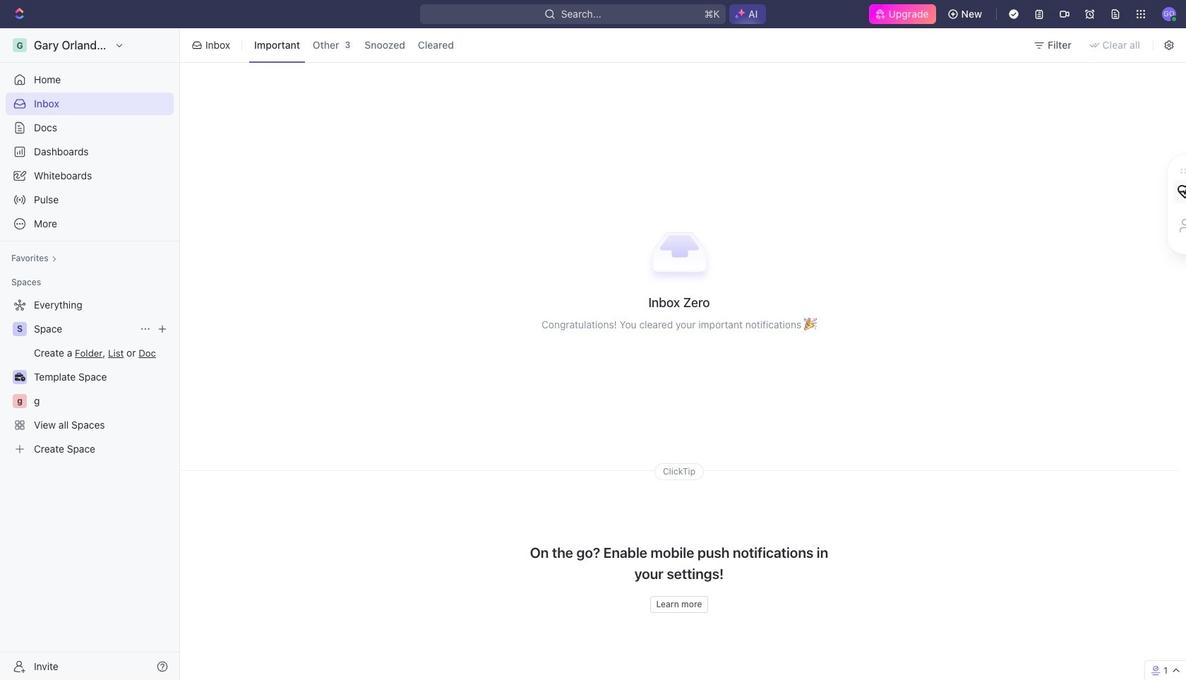Task type: locate. For each thing, give the bounding box(es) containing it.
gary orlando's workspace, , element
[[13, 38, 27, 52]]

tree
[[6, 294, 174, 460]]

g, , element
[[13, 394, 27, 408]]

tab list
[[246, 25, 462, 65]]



Task type: vqa. For each thing, say whether or not it's contained in the screenshot.
g, , ELEMENT
yes



Task type: describe. For each thing, give the bounding box(es) containing it.
business time image
[[14, 373, 25, 381]]

tree inside sidebar navigation
[[6, 294, 174, 460]]

space, , element
[[13, 322, 27, 336]]

sidebar navigation
[[0, 28, 183, 680]]



